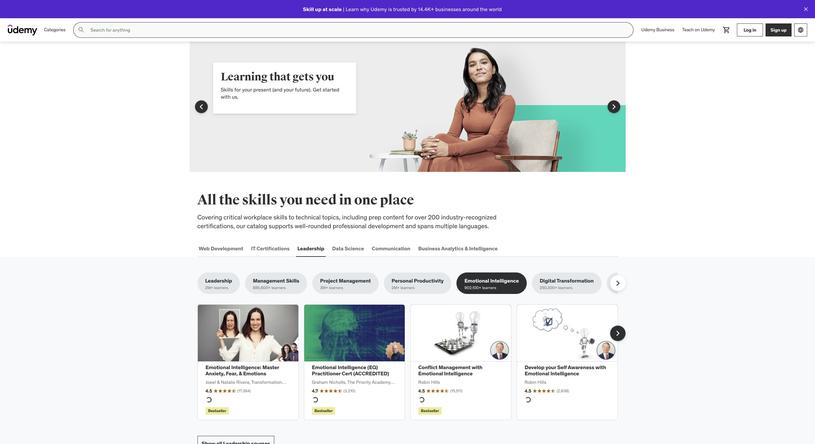 Task type: vqa. For each thing, say whether or not it's contained in the screenshot.
Is
yes



Task type: locate. For each thing, give the bounding box(es) containing it.
in right log
[[753, 27, 757, 33]]

it certifications
[[251, 245, 290, 252]]

leadership down web development button
[[205, 277, 232, 284]]

that
[[270, 70, 291, 84]]

2 horizontal spatial loading image
[[524, 396, 532, 404]]

digital transformation 250,300+ learners
[[540, 277, 594, 290]]

1 loading image from the left
[[205, 396, 213, 404]]

learners inside digital transformation 250,300+ learners
[[559, 285, 573, 290]]

personal
[[392, 277, 413, 284]]

technical
[[296, 213, 321, 221]]

2 learners from the left
[[272, 285, 286, 290]]

1 horizontal spatial with
[[472, 364, 483, 371]]

2 vertical spatial business
[[615, 277, 637, 284]]

web development button
[[197, 241, 245, 256]]

emotional inside emotional intelligence: master anxiety, fear, & emotions
[[206, 364, 230, 371]]

learners inside emotional intelligence 902,100+ learners
[[483, 285, 497, 290]]

(and
[[273, 86, 283, 93]]

carousel element
[[190, 42, 626, 172], [197, 305, 626, 420]]

submit search image
[[78, 26, 85, 34]]

management right the conflict
[[439, 364, 471, 371]]

1 horizontal spatial 2m+
[[392, 285, 400, 290]]

2m+ inside personal productivity 2m+ learners
[[392, 285, 400, 290]]

choose a language image
[[798, 27, 805, 33]]

emotional for anxiety,
[[206, 364, 230, 371]]

0 horizontal spatial your
[[242, 86, 252, 93]]

trusted
[[393, 6, 410, 12]]

fear,
[[226, 370, 238, 377]]

develop your self awareness with emotional intelligence link
[[525, 364, 607, 377]]

14.4k+
[[418, 6, 434, 12]]

us.
[[232, 94, 239, 100]]

your left self
[[546, 364, 557, 371]]

0 horizontal spatial management
[[253, 277, 285, 284]]

emotional inside emotional intelligence 902,100+ learners
[[465, 277, 490, 284]]

teach on udemy link
[[679, 22, 719, 38]]

loading image for conflict management with emotional intelligence
[[418, 396, 426, 404]]

leadership for leadership 2m+ learners
[[205, 277, 232, 284]]

0 vertical spatial carousel element
[[190, 42, 626, 172]]

intelligence:
[[231, 364, 261, 371]]

categories
[[44, 27, 66, 33]]

4 learners from the left
[[401, 285, 415, 290]]

data
[[332, 245, 344, 252]]

1 vertical spatial you
[[280, 192, 303, 208]]

previous image
[[196, 102, 207, 112]]

you up started
[[316, 70, 334, 84]]

intelligence inside button
[[469, 245, 498, 252]]

your down learning
[[242, 86, 252, 93]]

leadership inside button
[[298, 245, 325, 252]]

up right sign
[[782, 27, 787, 33]]

your
[[242, 86, 252, 93], [284, 86, 294, 93], [546, 364, 557, 371]]

skills
[[242, 192, 277, 208], [274, 213, 287, 221]]

business for business analytics & intelligence
[[419, 245, 441, 252]]

0 vertical spatial business
[[657, 27, 675, 33]]

professional
[[333, 222, 367, 230]]

business for business strategy 1m+ learners
[[615, 277, 637, 284]]

and
[[406, 222, 416, 230]]

leadership down rounded
[[298, 245, 325, 252]]

1 horizontal spatial the
[[480, 6, 488, 12]]

1 horizontal spatial you
[[316, 70, 334, 84]]

learners inside management skills 885,600+ learners
[[272, 285, 286, 290]]

2 horizontal spatial management
[[439, 364, 471, 371]]

development
[[211, 245, 243, 252]]

0 horizontal spatial leadership
[[205, 277, 232, 284]]

up left at in the top left of the page
[[315, 6, 322, 12]]

management
[[253, 277, 285, 284], [339, 277, 371, 284], [439, 364, 471, 371]]

teach on udemy
[[683, 27, 715, 33]]

1 horizontal spatial management
[[339, 277, 371, 284]]

conflict management with emotional intelligence
[[419, 364, 483, 377]]

log
[[744, 27, 752, 33]]

0 horizontal spatial up
[[315, 6, 322, 12]]

self
[[558, 364, 567, 371]]

0 vertical spatial in
[[753, 27, 757, 33]]

learners for personal productivity
[[401, 285, 415, 290]]

1 horizontal spatial skills
[[286, 277, 299, 284]]

emotional inside emotional intelligence (eq) practitioner cert (accredited)
[[312, 364, 337, 371]]

at
[[323, 6, 328, 12]]

1 learners from the left
[[214, 285, 228, 290]]

digital
[[540, 277, 556, 284]]

conflict
[[419, 364, 438, 371]]

on
[[695, 27, 700, 33]]

intelligence inside the "develop your self awareness with emotional intelligence"
[[551, 370, 579, 377]]

sign
[[771, 27, 781, 33]]

2 horizontal spatial your
[[546, 364, 557, 371]]

udemy image
[[8, 24, 37, 35]]

business left teach
[[657, 27, 675, 33]]

udemy business
[[642, 27, 675, 33]]

1 vertical spatial skills
[[274, 213, 287, 221]]

learners inside project management 3m+ learners
[[329, 285, 343, 290]]

up
[[315, 6, 322, 12], [782, 27, 787, 33]]

1 vertical spatial &
[[239, 370, 242, 377]]

skills
[[221, 86, 233, 93], [286, 277, 299, 284]]

1 horizontal spatial in
[[753, 27, 757, 33]]

0 horizontal spatial skills
[[221, 86, 233, 93]]

for
[[235, 86, 241, 93], [406, 213, 414, 221]]

next image
[[609, 102, 619, 112], [613, 278, 623, 289]]

2 horizontal spatial business
[[657, 27, 675, 33]]

0 vertical spatial next image
[[609, 102, 619, 112]]

management inside project management 3m+ learners
[[339, 277, 371, 284]]

up for sign
[[782, 27, 787, 33]]

0 vertical spatial &
[[465, 245, 468, 252]]

in up including
[[339, 192, 352, 208]]

1 horizontal spatial up
[[782, 27, 787, 33]]

business strategy 1m+ learners
[[615, 277, 659, 290]]

covering critical workplace skills to technical topics, including prep content for over 200 industry-recognized certifications, our catalog supports well-rounded professional development and spans multiple languages.
[[197, 213, 497, 230]]

with
[[221, 94, 231, 100], [472, 364, 483, 371], [596, 364, 607, 371]]

2 horizontal spatial with
[[596, 364, 607, 371]]

0 vertical spatial up
[[315, 6, 322, 12]]

1 horizontal spatial leadership
[[298, 245, 325, 252]]

for up us.
[[235, 86, 241, 93]]

0 vertical spatial for
[[235, 86, 241, 93]]

one
[[354, 192, 378, 208]]

1 vertical spatial skills
[[286, 277, 299, 284]]

business up 1m+
[[615, 277, 637, 284]]

leadership 2m+ learners
[[205, 277, 232, 290]]

loading image for emotional intelligence: master anxiety, fear, & emotions
[[205, 396, 213, 404]]

you inside "learning that gets you skills for your present (and your future). get started with us."
[[316, 70, 334, 84]]

emotional for learners
[[465, 277, 490, 284]]

loading image
[[205, 396, 213, 404], [418, 396, 426, 404], [524, 396, 532, 404]]

around
[[463, 6, 479, 12]]

0 horizontal spatial in
[[339, 192, 352, 208]]

udemy
[[371, 6, 387, 12], [642, 27, 656, 33], [701, 27, 715, 33]]

1 horizontal spatial business
[[615, 277, 637, 284]]

0 horizontal spatial for
[[235, 86, 241, 93]]

1 vertical spatial next image
[[613, 278, 623, 289]]

business inside button
[[419, 245, 441, 252]]

management inside management skills 885,600+ learners
[[253, 277, 285, 284]]

businesses
[[436, 6, 462, 12]]

1 horizontal spatial &
[[465, 245, 468, 252]]

leadership
[[298, 245, 325, 252], [205, 277, 232, 284]]

categories button
[[40, 22, 69, 38]]

7 learners from the left
[[623, 285, 637, 290]]

1 vertical spatial carousel element
[[197, 305, 626, 420]]

your right (and
[[284, 86, 294, 93]]

2m+
[[205, 285, 213, 290], [392, 285, 400, 290]]

business analytics & intelligence button
[[417, 241, 499, 256]]

&
[[465, 245, 468, 252], [239, 370, 242, 377]]

1 vertical spatial for
[[406, 213, 414, 221]]

3 loading image from the left
[[524, 396, 532, 404]]

you
[[316, 70, 334, 84], [280, 192, 303, 208]]

spans
[[418, 222, 434, 230]]

for inside covering critical workplace skills to technical topics, including prep content for over 200 industry-recognized certifications, our catalog supports well-rounded professional development and spans multiple languages.
[[406, 213, 414, 221]]

0 horizontal spatial &
[[239, 370, 242, 377]]

1 vertical spatial the
[[219, 192, 240, 208]]

& right fear, at bottom
[[239, 370, 242, 377]]

skills up the supports
[[274, 213, 287, 221]]

3 learners from the left
[[329, 285, 343, 290]]

1 vertical spatial leadership
[[205, 277, 232, 284]]

over
[[415, 213, 427, 221]]

up inside sign up link
[[782, 27, 787, 33]]

present
[[253, 86, 271, 93]]

develop your self awareness with emotional intelligence
[[525, 364, 607, 377]]

0 horizontal spatial business
[[419, 245, 441, 252]]

emotional
[[465, 277, 490, 284], [206, 364, 230, 371], [312, 364, 337, 371], [419, 370, 443, 377], [525, 370, 550, 377]]

next image inside carousel element
[[609, 102, 619, 112]]

0 vertical spatial the
[[480, 6, 488, 12]]

management for conflict management with emotional intelligence
[[439, 364, 471, 371]]

management right project
[[339, 277, 371, 284]]

0 horizontal spatial you
[[280, 192, 303, 208]]

business down spans
[[419, 245, 441, 252]]

gets
[[293, 70, 314, 84]]

1 vertical spatial business
[[419, 245, 441, 252]]

0 vertical spatial you
[[316, 70, 334, 84]]

0 vertical spatial leadership
[[298, 245, 325, 252]]

0 horizontal spatial 2m+
[[205, 285, 213, 290]]

the left world
[[480, 6, 488, 12]]

0 vertical spatial skills
[[221, 86, 233, 93]]

management inside conflict management with emotional intelligence
[[439, 364, 471, 371]]

0 horizontal spatial with
[[221, 94, 231, 100]]

leadership inside topic filters element
[[205, 277, 232, 284]]

0 horizontal spatial the
[[219, 192, 240, 208]]

you up to
[[280, 192, 303, 208]]

1 vertical spatial up
[[782, 27, 787, 33]]

skills inside management skills 885,600+ learners
[[286, 277, 299, 284]]

the up critical
[[219, 192, 240, 208]]

learners inside personal productivity 2m+ learners
[[401, 285, 415, 290]]

1 horizontal spatial loading image
[[418, 396, 426, 404]]

scale
[[329, 6, 342, 12]]

1 horizontal spatial for
[[406, 213, 414, 221]]

up for skill
[[315, 6, 322, 12]]

science
[[345, 245, 364, 252]]

learners inside business strategy 1m+ learners
[[623, 285, 637, 290]]

it certifications button
[[250, 241, 291, 256]]

(accredited)
[[354, 370, 389, 377]]

certifications,
[[197, 222, 235, 230]]

in
[[753, 27, 757, 33], [339, 192, 352, 208]]

skills up workplace
[[242, 192, 277, 208]]

carousel element containing emotional intelligence: master anxiety, fear, & emotions
[[197, 305, 626, 420]]

1 2m+ from the left
[[205, 285, 213, 290]]

udemy business link
[[638, 22, 679, 38]]

business inside business strategy 1m+ learners
[[615, 277, 637, 284]]

covering
[[197, 213, 222, 221]]

with inside the "develop your self awareness with emotional intelligence"
[[596, 364, 607, 371]]

management up 885,600+
[[253, 277, 285, 284]]

& right analytics on the bottom
[[465, 245, 468, 252]]

analytics
[[442, 245, 464, 252]]

2 loading image from the left
[[418, 396, 426, 404]]

6 learners from the left
[[559, 285, 573, 290]]

2m+ inside leadership 2m+ learners
[[205, 285, 213, 290]]

your inside the "develop your self awareness with emotional intelligence"
[[546, 364, 557, 371]]

5 learners from the left
[[483, 285, 497, 290]]

0 horizontal spatial loading image
[[205, 396, 213, 404]]

master
[[263, 364, 279, 371]]

2 2m+ from the left
[[392, 285, 400, 290]]

for up and
[[406, 213, 414, 221]]

you for skills
[[280, 192, 303, 208]]

development
[[368, 222, 404, 230]]

the
[[480, 6, 488, 12], [219, 192, 240, 208]]



Task type: describe. For each thing, give the bounding box(es) containing it.
our
[[237, 222, 245, 230]]

learning
[[221, 70, 268, 84]]

multiple
[[436, 222, 458, 230]]

data science
[[332, 245, 364, 252]]

management skills 885,600+ learners
[[253, 277, 299, 290]]

carousel element containing learning that gets you
[[190, 42, 626, 172]]

902,100+
[[465, 285, 482, 290]]

web development
[[199, 245, 243, 252]]

world
[[489, 6, 502, 12]]

1m+
[[615, 285, 622, 290]]

learners for management skills
[[272, 285, 286, 290]]

learners for digital transformation
[[559, 285, 573, 290]]

transformation
[[557, 277, 594, 284]]

it
[[251, 245, 256, 252]]

sign up
[[771, 27, 787, 33]]

topic filters element
[[197, 273, 667, 294]]

emotional intelligence: master anxiety, fear, & emotions
[[206, 364, 279, 377]]

emotional intelligence (eq) practitioner cert (accredited) link
[[312, 364, 389, 377]]

1 horizontal spatial your
[[284, 86, 294, 93]]

learners for emotional intelligence
[[483, 285, 497, 290]]

emotional for practitioner
[[312, 364, 337, 371]]

emotional intelligence: master anxiety, fear, & emotions link
[[206, 364, 279, 377]]

emotional intelligence (eq) practitioner cert (accredited)
[[312, 364, 389, 377]]

emotional intelligence 902,100+ learners
[[465, 277, 519, 290]]

0 vertical spatial skills
[[242, 192, 277, 208]]

loading image
[[311, 396, 319, 404]]

learners for project management
[[329, 285, 343, 290]]

recognized
[[466, 213, 497, 221]]

0 horizontal spatial udemy
[[371, 6, 387, 12]]

future).
[[295, 86, 312, 93]]

close image
[[803, 6, 810, 12]]

is
[[388, 6, 392, 12]]

leadership button
[[296, 241, 326, 256]]

teach
[[683, 27, 694, 33]]

why
[[360, 6, 370, 12]]

practitioner
[[312, 370, 341, 377]]

intelligence inside emotional intelligence 902,100+ learners
[[491, 277, 519, 284]]

catalog
[[247, 222, 267, 230]]

1 horizontal spatial udemy
[[642, 27, 656, 33]]

next image
[[613, 328, 623, 339]]

place
[[380, 192, 414, 208]]

web
[[199, 245, 210, 252]]

skill
[[303, 6, 314, 12]]

|
[[343, 6, 345, 12]]

shopping cart with 0 items image
[[723, 26, 731, 34]]

2 horizontal spatial udemy
[[701, 27, 715, 33]]

communication button
[[371, 241, 412, 256]]

skills inside "learning that gets you skills for your present (and your future). get started with us."
[[221, 86, 233, 93]]

learn
[[346, 6, 359, 12]]

all the skills you need in one place
[[197, 192, 414, 208]]

& inside button
[[465, 245, 468, 252]]

with inside conflict management with emotional intelligence
[[472, 364, 483, 371]]

3m+
[[320, 285, 328, 290]]

languages.
[[459, 222, 489, 230]]

topics,
[[322, 213, 341, 221]]

to
[[289, 213, 295, 221]]

cert
[[342, 370, 352, 377]]

emotions
[[243, 370, 266, 377]]

250,300+
[[540, 285, 558, 290]]

anxiety,
[[206, 370, 225, 377]]

including
[[342, 213, 367, 221]]

Search for anything text field
[[89, 24, 626, 35]]

log in
[[744, 27, 757, 33]]

critical
[[224, 213, 242, 221]]

skill up at scale | learn why udemy is trusted by 14.4k+ businesses around the world
[[303, 6, 502, 12]]

& inside emotional intelligence: master anxiety, fear, & emotions
[[239, 370, 242, 377]]

1 vertical spatial in
[[339, 192, 352, 208]]

emotional inside conflict management with emotional intelligence
[[419, 370, 443, 377]]

with inside "learning that gets you skills for your present (and your future). get started with us."
[[221, 94, 231, 100]]

awareness
[[568, 364, 595, 371]]

project management 3m+ learners
[[320, 277, 371, 290]]

need
[[306, 192, 337, 208]]

200
[[428, 213, 440, 221]]

project
[[320, 277, 338, 284]]

personal productivity 2m+ learners
[[392, 277, 444, 290]]

loading image for develop your self awareness with emotional intelligence
[[524, 396, 532, 404]]

supports
[[269, 222, 293, 230]]

intelligence inside emotional intelligence (eq) practitioner cert (accredited)
[[338, 364, 367, 371]]

conflict management with emotional intelligence link
[[419, 364, 483, 377]]

communication
[[372, 245, 411, 252]]

prep
[[369, 213, 382, 221]]

intelligence inside conflict management with emotional intelligence
[[444, 370, 473, 377]]

strategy
[[638, 277, 659, 284]]

develop
[[525, 364, 545, 371]]

started
[[323, 86, 340, 93]]

rounded
[[308, 222, 331, 230]]

well-
[[295, 222, 308, 230]]

productivity
[[414, 277, 444, 284]]

leadership for leadership
[[298, 245, 325, 252]]

you for gets
[[316, 70, 334, 84]]

for inside "learning that gets you skills for your present (and your future). get started with us."
[[235, 86, 241, 93]]

management for project management 3m+ learners
[[339, 277, 371, 284]]

skills inside covering critical workplace skills to technical topics, including prep content for over 200 industry-recognized certifications, our catalog supports well-rounded professional development and spans multiple languages.
[[274, 213, 287, 221]]

learners inside leadership 2m+ learners
[[214, 285, 228, 290]]

learning that gets you skills for your present (and your future). get started with us.
[[221, 70, 340, 100]]

workplace
[[244, 213, 272, 221]]

certifications
[[257, 245, 290, 252]]

learners for business strategy
[[623, 285, 637, 290]]

emotional inside the "develop your self awareness with emotional intelligence"
[[525, 370, 550, 377]]

data science button
[[331, 241, 366, 256]]

business analytics & intelligence
[[419, 245, 498, 252]]

next image inside topic filters element
[[613, 278, 623, 289]]



